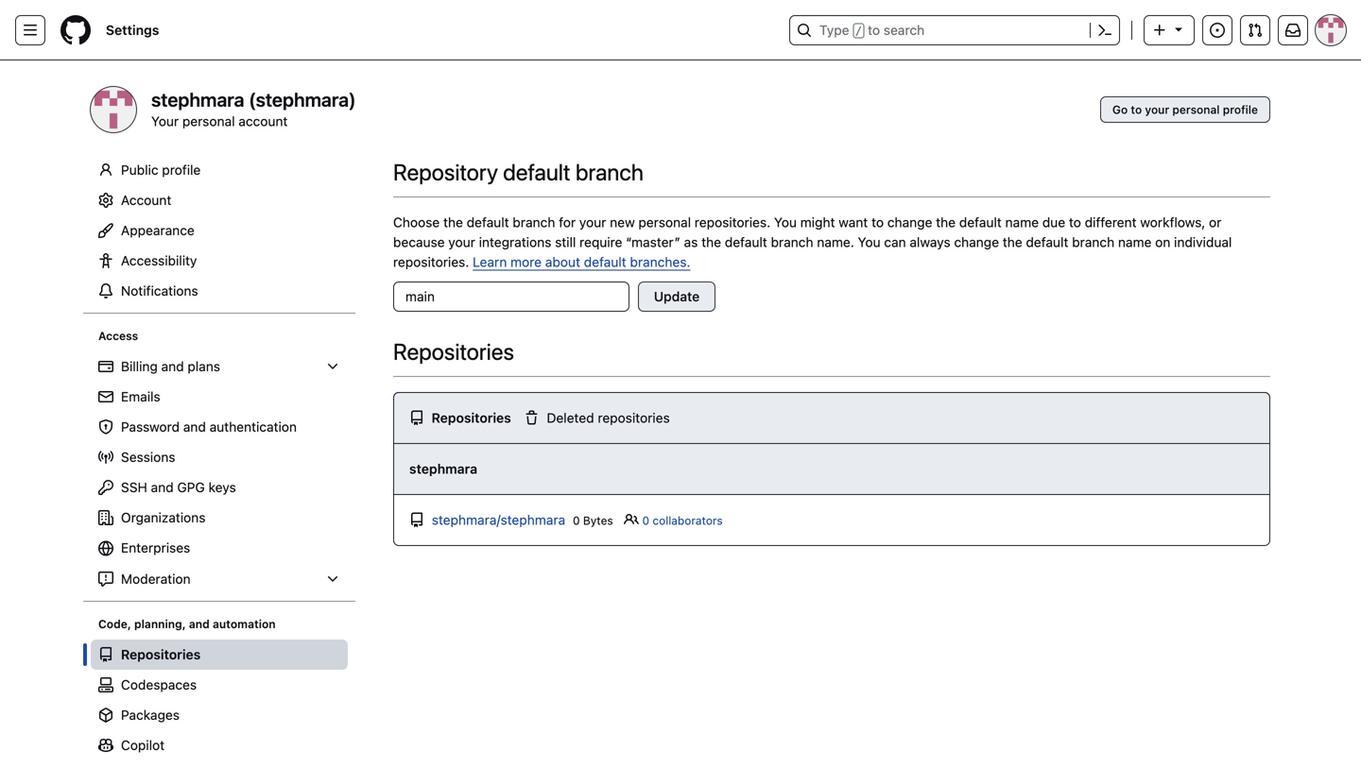 Task type: describe. For each thing, give the bounding box(es) containing it.
to right /
[[868, 22, 880, 38]]

enterprises link
[[91, 533, 348, 564]]

default right as
[[725, 234, 767, 250]]

go to your personal profile
[[1113, 103, 1258, 116]]

copilot
[[121, 738, 165, 753]]

(stephmara)
[[249, 88, 356, 111]]

plans
[[188, 359, 220, 374]]

learn
[[473, 254, 507, 270]]

account link
[[91, 185, 348, 216]]

repositories link for codespaces link
[[91, 640, 348, 670]]

collaborators
[[653, 514, 723, 528]]

public profile link
[[91, 155, 348, 185]]

default down due
[[1026, 234, 1069, 250]]

to right want
[[872, 215, 884, 230]]

password and authentication link
[[91, 412, 348, 442]]

update button
[[638, 282, 716, 312]]

individual
[[1174, 234, 1232, 250]]

notifications link
[[91, 276, 348, 306]]

type / to search
[[820, 22, 925, 38]]

branch up integrations
[[513, 215, 555, 230]]

repositories inside code, planning, and automation list
[[121, 647, 201, 663]]

personal inside choose the default branch for your new personal repositories. you might want to change the default name due   to different workflows, or because your integrations still require "master" as the default branch name. you can always change   the default branch name on individual repositories.
[[639, 215, 691, 230]]

type
[[820, 22, 849, 38]]

organizations
[[121, 510, 206, 526]]

to right go
[[1131, 103, 1142, 116]]

1 vertical spatial you
[[858, 234, 881, 250]]

person image
[[98, 163, 113, 178]]

accessibility
[[121, 253, 197, 268]]

billing and plans button
[[91, 352, 348, 382]]

and for plans
[[161, 359, 184, 374]]

0 vertical spatial repositories.
[[695, 215, 771, 230]]

the right always
[[1003, 234, 1023, 250]]

emails link
[[91, 382, 348, 412]]

bytes
[[583, 514, 613, 528]]

accessibility link
[[91, 246, 348, 276]]

organizations link
[[91, 503, 348, 533]]

deleted repositories link
[[524, 408, 670, 428]]

workflows,
[[1140, 215, 1206, 230]]

branch up new
[[576, 159, 644, 185]]

on
[[1155, 234, 1171, 250]]

appearance link
[[91, 216, 348, 246]]

0 vertical spatial repo image
[[409, 411, 424, 426]]

emails
[[121, 389, 160, 405]]

access list
[[91, 352, 348, 595]]

to right due
[[1069, 215, 1081, 230]]

choose the default branch for your new personal repositories. you might want to change the default name due   to different workflows, or because your integrations still require "master" as the default branch name. you can always change   the default branch name on individual repositories.
[[393, 215, 1232, 270]]

repositories link for the deleted repositories link
[[409, 408, 511, 428]]

copilot link
[[91, 731, 348, 761]]

branch down might
[[771, 234, 814, 250]]

0 for 0 collaborators
[[642, 514, 649, 528]]

access
[[98, 329, 138, 343]]

packages
[[121, 708, 180, 723]]

the right choose on the left top
[[443, 215, 463, 230]]

the right as
[[702, 234, 721, 250]]

password
[[121, 419, 180, 435]]

mail image
[[98, 389, 113, 405]]

1 horizontal spatial your
[[579, 215, 606, 230]]

stephmara for stephmara
[[409, 461, 477, 477]]

/
[[855, 25, 862, 38]]

0 collaborators link
[[642, 514, 723, 528]]

update
[[654, 289, 700, 304]]

default up for
[[503, 159, 571, 185]]

gpg
[[177, 480, 205, 495]]

sessions link
[[91, 442, 348, 473]]

ssh
[[121, 480, 147, 495]]

moderation button
[[91, 564, 348, 595]]

choose
[[393, 215, 440, 230]]

and for gpg
[[151, 480, 174, 495]]

or
[[1209, 215, 1222, 230]]

gear image
[[98, 193, 113, 208]]

name.
[[817, 234, 854, 250]]

branch down different
[[1072, 234, 1115, 250]]

homepage image
[[61, 15, 91, 45]]

want
[[839, 215, 868, 230]]

account
[[121, 192, 171, 208]]

appearance
[[121, 223, 195, 238]]

key image
[[98, 480, 113, 495]]

copilot image
[[98, 738, 113, 753]]

trash image
[[524, 411, 539, 426]]

branches.
[[630, 254, 691, 270]]

go
[[1113, 103, 1128, 116]]

0 vertical spatial your
[[1145, 103, 1170, 116]]

0 vertical spatial repositories
[[393, 338, 514, 365]]

1 vertical spatial repositories
[[428, 410, 511, 426]]

as
[[684, 234, 698, 250]]

stephmara for stephmara (stephmara) your personal account
[[151, 88, 244, 111]]

can
[[884, 234, 906, 250]]

your
[[151, 113, 179, 129]]

people image
[[624, 512, 639, 528]]

default left due
[[959, 215, 1002, 230]]



Task type: locate. For each thing, give the bounding box(es) containing it.
you down want
[[858, 234, 881, 250]]

"master"
[[626, 234, 681, 250]]

you left might
[[774, 215, 797, 230]]

paintbrush image
[[98, 223, 113, 238]]

plus image
[[1152, 23, 1168, 38]]

issue opened image
[[1210, 23, 1225, 38]]

0
[[573, 514, 580, 528], [642, 514, 649, 528]]

2 vertical spatial repositories
[[121, 647, 201, 663]]

stephmara/stephmara
[[432, 512, 565, 528]]

repositories
[[598, 410, 670, 426]]

triangle down image
[[1171, 21, 1186, 36]]

and
[[161, 359, 184, 374], [183, 419, 206, 435], [151, 480, 174, 495], [189, 618, 210, 631]]

for
[[559, 215, 576, 230]]

0 collaborators
[[642, 514, 723, 528]]

1 vertical spatial repo image
[[98, 648, 113, 663]]

0 horizontal spatial repositories.
[[393, 254, 469, 270]]

search
[[884, 22, 925, 38]]

codespaces link
[[91, 670, 348, 700]]

personal for to
[[1173, 103, 1220, 116]]

repositories.
[[695, 215, 771, 230], [393, 254, 469, 270]]

git pull request image
[[1248, 23, 1263, 38]]

always
[[910, 234, 951, 250]]

organization image
[[98, 510, 113, 526]]

codespaces
[[121, 677, 197, 693]]

personal right your
[[182, 113, 235, 129]]

0 vertical spatial name
[[1005, 215, 1039, 230]]

bell image
[[98, 284, 113, 299]]

0 horizontal spatial repo image
[[98, 648, 113, 663]]

deleted repositories
[[543, 410, 670, 426]]

personal inside stephmara (stephmara) your personal account
[[182, 113, 235, 129]]

your
[[1145, 103, 1170, 116], [579, 215, 606, 230], [448, 234, 475, 250]]

repositories. down because
[[393, 254, 469, 270]]

1 0 from the left
[[573, 514, 580, 528]]

0 horizontal spatial your
[[448, 234, 475, 250]]

more
[[511, 254, 542, 270]]

ssh and gpg keys link
[[91, 473, 348, 503]]

ssh and gpg keys
[[121, 480, 236, 495]]

1 horizontal spatial you
[[858, 234, 881, 250]]

repositories link left trash image at left bottom
[[409, 408, 511, 428]]

and for authentication
[[183, 419, 206, 435]]

0 vertical spatial you
[[774, 215, 797, 230]]

repositories up codespaces
[[121, 647, 201, 663]]

profile down the git pull request image
[[1223, 103, 1258, 116]]

moderation
[[121, 571, 191, 587]]

0 for 0 bytes
[[573, 514, 580, 528]]

1 vertical spatial repositories link
[[91, 640, 348, 670]]

to
[[868, 22, 880, 38], [1131, 103, 1142, 116], [872, 215, 884, 230], [1069, 215, 1081, 230]]

learn more about default branches.
[[473, 254, 691, 270]]

2 0 from the left
[[642, 514, 649, 528]]

repositories link down automation
[[91, 640, 348, 670]]

0 horizontal spatial stephmara
[[151, 88, 244, 111]]

profile right public
[[162, 162, 201, 178]]

0 vertical spatial stephmara
[[151, 88, 244, 111]]

and inside billing and plans dropdown button
[[161, 359, 184, 374]]

password and authentication
[[121, 419, 297, 435]]

profile
[[1223, 103, 1258, 116], [162, 162, 201, 178]]

stephmara (stephmara) your personal account
[[151, 88, 356, 129]]

code, planning, and automation
[[98, 618, 276, 631]]

1 horizontal spatial repo image
[[409, 411, 424, 426]]

your right go
[[1145, 103, 1170, 116]]

new
[[610, 215, 635, 230]]

personal for (stephmara)
[[182, 113, 235, 129]]

and right ssh
[[151, 480, 174, 495]]

globe image
[[98, 541, 113, 556]]

change
[[887, 215, 932, 230], [954, 234, 999, 250]]

name left on
[[1118, 234, 1152, 250]]

code,
[[98, 618, 131, 631]]

sessions
[[121, 450, 175, 465]]

the
[[443, 215, 463, 230], [936, 215, 956, 230], [702, 234, 721, 250], [1003, 234, 1023, 250]]

@stephmara image
[[91, 87, 136, 132]]

notifications image
[[1286, 23, 1301, 38]]

your up learn at the top left
[[448, 234, 475, 250]]

0 left bytes
[[573, 514, 580, 528]]

repositories left trash image at left bottom
[[428, 410, 511, 426]]

1 horizontal spatial name
[[1118, 234, 1152, 250]]

code, planning, and automation list
[[91, 640, 348, 769]]

2 horizontal spatial personal
[[1173, 103, 1220, 116]]

stephmara up your
[[151, 88, 244, 111]]

require
[[580, 234, 622, 250]]

command palette image
[[1098, 23, 1113, 38]]

0 bytes
[[573, 514, 616, 528]]

1 vertical spatial stephmara
[[409, 461, 477, 477]]

because
[[393, 234, 445, 250]]

package image
[[98, 708, 113, 723]]

and right planning,
[[189, 618, 210, 631]]

repo image
[[409, 513, 424, 528]]

public
[[121, 162, 158, 178]]

integrations
[[479, 234, 552, 250]]

go to your personal profile link
[[1100, 96, 1271, 123]]

Custom default branch text field
[[393, 282, 630, 312]]

automation
[[213, 618, 276, 631]]

1 horizontal spatial change
[[954, 234, 999, 250]]

1 horizontal spatial stephmara
[[409, 461, 477, 477]]

default
[[503, 159, 571, 185], [467, 215, 509, 230], [959, 215, 1002, 230], [725, 234, 767, 250], [1026, 234, 1069, 250], [584, 254, 626, 270]]

0 horizontal spatial name
[[1005, 215, 1039, 230]]

and down emails "link"
[[183, 419, 206, 435]]

0 horizontal spatial 0
[[573, 514, 580, 528]]

different
[[1085, 215, 1137, 230]]

name left due
[[1005, 215, 1039, 230]]

about
[[545, 254, 580, 270]]

due
[[1043, 215, 1066, 230]]

personal
[[1173, 103, 1220, 116], [182, 113, 235, 129], [639, 215, 691, 230]]

0 horizontal spatial change
[[887, 215, 932, 230]]

0 horizontal spatial profile
[[162, 162, 201, 178]]

deleted
[[547, 410, 594, 426]]

accessibility image
[[98, 253, 113, 268]]

broadcast image
[[98, 450, 113, 465]]

settings
[[106, 22, 159, 38]]

keys
[[208, 480, 236, 495]]

planning,
[[134, 618, 186, 631]]

stephmara/stephmara link
[[432, 512, 565, 528]]

change up the can
[[887, 215, 932, 230]]

personal up ""master""
[[639, 215, 691, 230]]

0 vertical spatial repositories link
[[409, 408, 511, 428]]

default down require
[[584, 254, 626, 270]]

settings link
[[98, 15, 167, 45]]

repositories link
[[409, 408, 511, 428], [91, 640, 348, 670]]

0 vertical spatial change
[[887, 215, 932, 230]]

0 horizontal spatial personal
[[182, 113, 235, 129]]

public profile
[[121, 162, 201, 178]]

billing and plans
[[121, 359, 220, 374]]

codespaces image
[[98, 678, 113, 693]]

and inside ssh and gpg keys link
[[151, 480, 174, 495]]

billing
[[121, 359, 158, 374]]

1 vertical spatial name
[[1118, 234, 1152, 250]]

authentication
[[210, 419, 297, 435]]

stephmara inside stephmara (stephmara) your personal account
[[151, 88, 244, 111]]

1 vertical spatial profile
[[162, 162, 201, 178]]

2 horizontal spatial your
[[1145, 103, 1170, 116]]

1 horizontal spatial 0
[[642, 514, 649, 528]]

repository
[[393, 159, 498, 185]]

1 vertical spatial repositories.
[[393, 254, 469, 270]]

stephmara
[[151, 88, 244, 111], [409, 461, 477, 477]]

repo image
[[409, 411, 424, 426], [98, 648, 113, 663]]

notifications
[[121, 283, 198, 299]]

1 horizontal spatial repositories.
[[695, 215, 771, 230]]

shield lock image
[[98, 420, 113, 435]]

enterprises
[[121, 540, 190, 556]]

and left plans
[[161, 359, 184, 374]]

0 vertical spatial profile
[[1223, 103, 1258, 116]]

packages link
[[91, 700, 348, 731]]

1 vertical spatial your
[[579, 215, 606, 230]]

still
[[555, 234, 576, 250]]

the up always
[[936, 215, 956, 230]]

might
[[800, 215, 835, 230]]

your up require
[[579, 215, 606, 230]]

2 vertical spatial your
[[448, 234, 475, 250]]

1 vertical spatial change
[[954, 234, 999, 250]]

1 horizontal spatial repositories link
[[409, 408, 511, 428]]

account
[[239, 113, 288, 129]]

you
[[774, 215, 797, 230], [858, 234, 881, 250]]

repositories down custom default branch text box
[[393, 338, 514, 365]]

stephmara up repo image
[[409, 461, 477, 477]]

0 horizontal spatial you
[[774, 215, 797, 230]]

learn more about default branches. link
[[473, 254, 691, 270]]

and inside password and authentication link
[[183, 419, 206, 435]]

1 horizontal spatial personal
[[639, 215, 691, 230]]

repository default branch
[[393, 159, 644, 185]]

personal right go
[[1173, 103, 1220, 116]]

repositories. up as
[[695, 215, 771, 230]]

name
[[1005, 215, 1039, 230], [1118, 234, 1152, 250]]

default up integrations
[[467, 215, 509, 230]]

0 right people "icon"
[[642, 514, 649, 528]]

change right always
[[954, 234, 999, 250]]

0 horizontal spatial repositories link
[[91, 640, 348, 670]]

1 horizontal spatial profile
[[1223, 103, 1258, 116]]



Task type: vqa. For each thing, say whether or not it's contained in the screenshot.
Repositories link associated with Deleted Repositories link
yes



